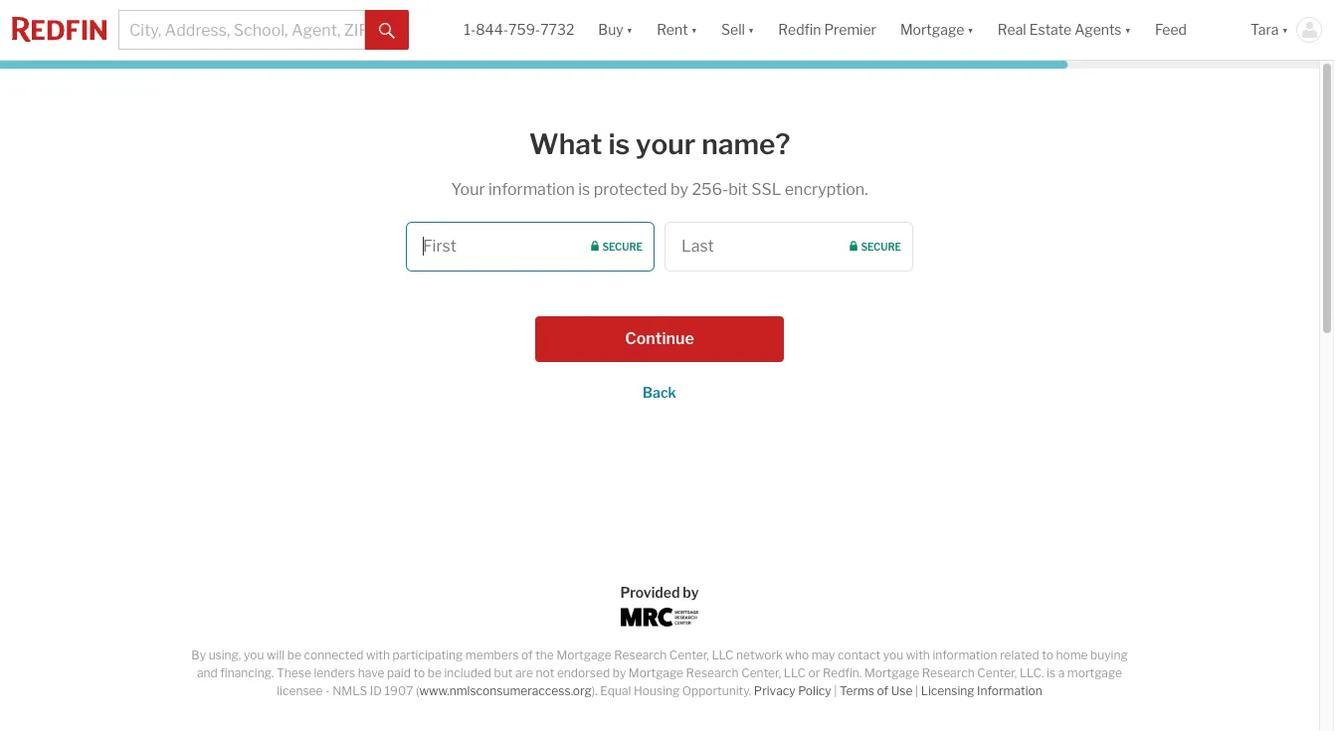 Task type: vqa. For each thing, say whether or not it's contained in the screenshot.
first | from the right
yes



Task type: locate. For each thing, give the bounding box(es) containing it.
you
[[244, 648, 264, 663], [883, 648, 904, 663]]

is left a
[[1047, 666, 1056, 681]]

tara
[[1251, 21, 1279, 38]]

housing
[[634, 684, 680, 698]]

research up licensing
[[922, 666, 975, 681]]

▾ right sell
[[748, 21, 755, 38]]

but
[[494, 666, 513, 681]]

privacy policy link
[[754, 684, 831, 698]]

▾ for mortgage ▾
[[967, 21, 974, 38]]

by
[[671, 180, 689, 199], [683, 584, 699, 601], [613, 666, 626, 681]]

center, up opportunity.
[[669, 648, 709, 663]]

www.nmlsconsumeraccess.org ). equal housing opportunity. privacy policy | terms of use | licensing information
[[419, 684, 1042, 698]]

of inside by using, you will be connected with participating members of the mortgage research center, llc network who may contact you with information related to home buying and financing. these lenders have paid to be included but are not endorsed by mortgage research center, llc or redfin. mortgage research center, llc. is a mortgage licensee - nmls id 1907 (
[[521, 648, 533, 663]]

1 horizontal spatial information
[[933, 648, 998, 663]]

to up llc. at the right of the page
[[1042, 648, 1054, 663]]

mortgage
[[900, 21, 964, 38], [557, 648, 612, 663], [629, 666, 684, 681], [865, 666, 919, 681]]

the
[[535, 648, 554, 663]]

2 ▾ from the left
[[691, 21, 698, 38]]

1 horizontal spatial you
[[883, 648, 904, 663]]

be down participating
[[428, 666, 442, 681]]

mortgage ▾ button
[[900, 0, 974, 60]]

1 horizontal spatial be
[[428, 666, 442, 681]]

licensing
[[921, 684, 975, 698]]

of left use in the right bottom of the page
[[877, 684, 889, 698]]

research up opportunity.
[[686, 666, 739, 681]]

1 | from the left
[[834, 684, 837, 698]]

you right contact
[[883, 648, 904, 663]]

buy ▾
[[598, 21, 633, 38]]

2 you from the left
[[883, 648, 904, 663]]

rent ▾ button
[[645, 0, 709, 60]]

mortgage left real
[[900, 21, 964, 38]]

▾ right the 'tara'
[[1282, 21, 1288, 38]]

to
[[1042, 648, 1054, 663], [413, 666, 425, 681]]

| down redfin.
[[834, 684, 837, 698]]

1 ▾ from the left
[[626, 21, 633, 38]]

llc up opportunity.
[[712, 648, 734, 663]]

by up equal
[[613, 666, 626, 681]]

1-844-759-7732 link
[[464, 21, 574, 38]]

center,
[[669, 648, 709, 663], [741, 666, 781, 681], [977, 666, 1017, 681]]

is left protected
[[578, 180, 590, 199]]

▾ for rent ▾
[[691, 21, 698, 38]]

0 vertical spatial information
[[489, 180, 575, 199]]

are
[[515, 666, 533, 681]]

0 horizontal spatial |
[[834, 684, 837, 698]]

is inside by using, you will be connected with participating members of the mortgage research center, llc network who may contact you with information related to home buying and financing. these lenders have paid to be included but are not endorsed by mortgage research center, llc or redfin. mortgage research center, llc. is a mortgage licensee - nmls id 1907 (
[[1047, 666, 1056, 681]]

1 vertical spatial of
[[877, 684, 889, 698]]

mortgage research center image
[[621, 608, 698, 627]]

bit
[[728, 180, 748, 199]]

related
[[1000, 648, 1039, 663]]

2 horizontal spatial is
[[1047, 666, 1056, 681]]

▾ right buy
[[626, 21, 633, 38]]

mortgage up use in the right bottom of the page
[[865, 666, 919, 681]]

of left the the
[[521, 648, 533, 663]]

with
[[366, 648, 390, 663], [906, 648, 930, 663]]

included
[[444, 666, 492, 681]]

1 horizontal spatial llc
[[784, 666, 806, 681]]

by left 256- at right top
[[671, 180, 689, 199]]

sell ▾ button
[[709, 0, 766, 60]]

0 vertical spatial by
[[671, 180, 689, 199]]

1-
[[464, 21, 476, 38]]

0 vertical spatial of
[[521, 648, 533, 663]]

premier
[[824, 21, 876, 38]]

▾ left real
[[967, 21, 974, 38]]

by up the mortgage research center image
[[683, 584, 699, 601]]

| right use in the right bottom of the page
[[915, 684, 918, 698]]

1 vertical spatial to
[[413, 666, 425, 681]]

with up use in the right bottom of the page
[[906, 648, 930, 663]]

3 ▾ from the left
[[748, 21, 755, 38]]

0 horizontal spatial information
[[489, 180, 575, 199]]

|
[[834, 684, 837, 698], [915, 684, 918, 698]]

continue
[[625, 329, 694, 348]]

redfin premier button
[[766, 0, 888, 60]]

6 ▾ from the left
[[1282, 21, 1288, 38]]

5 ▾ from the left
[[1125, 21, 1131, 38]]

information
[[977, 684, 1042, 698]]

0 horizontal spatial of
[[521, 648, 533, 663]]

4 ▾ from the left
[[967, 21, 974, 38]]

1-844-759-7732
[[464, 21, 574, 38]]

1 vertical spatial be
[[428, 666, 442, 681]]

0 vertical spatial be
[[287, 648, 301, 663]]

of for members
[[521, 648, 533, 663]]

mortgage ▾
[[900, 21, 974, 38]]

0 vertical spatial is
[[608, 127, 630, 161]]

1 horizontal spatial with
[[906, 648, 930, 663]]

be
[[287, 648, 301, 663], [428, 666, 442, 681]]

is up protected
[[608, 127, 630, 161]]

llc up privacy policy link
[[784, 666, 806, 681]]

or
[[808, 666, 820, 681]]

1 horizontal spatial |
[[915, 684, 918, 698]]

1 horizontal spatial center,
[[741, 666, 781, 681]]

tara ▾
[[1251, 21, 1288, 38]]

may
[[812, 648, 835, 663]]

0 horizontal spatial llc
[[712, 648, 734, 663]]

equal
[[600, 684, 631, 698]]

is
[[608, 127, 630, 161], [578, 180, 590, 199], [1047, 666, 1056, 681]]

information up licensing information link
[[933, 648, 998, 663]]

lenders
[[314, 666, 355, 681]]

be up these at the bottom
[[287, 648, 301, 663]]

1 vertical spatial information
[[933, 648, 998, 663]]

0 horizontal spatial to
[[413, 666, 425, 681]]

0 horizontal spatial with
[[366, 648, 390, 663]]

0 horizontal spatial center,
[[669, 648, 709, 663]]

0 horizontal spatial be
[[287, 648, 301, 663]]

(
[[416, 684, 419, 698]]

information inside by using, you will be connected with participating members of the mortgage research center, llc network who may contact you with information related to home buying and financing. these lenders have paid to be included but are not endorsed by mortgage research center, llc or redfin. mortgage research center, llc. is a mortgage licensee - nmls id 1907 (
[[933, 648, 998, 663]]

information
[[489, 180, 575, 199], [933, 648, 998, 663]]

City, Address, School, Agent, ZIP search field
[[118, 10, 365, 50]]

1 horizontal spatial to
[[1042, 648, 1054, 663]]

redfin
[[778, 21, 821, 38]]

▾ right agents
[[1125, 21, 1131, 38]]

what is your name?
[[529, 127, 790, 161]]

2 vertical spatial by
[[613, 666, 626, 681]]

you up financing.
[[244, 648, 264, 663]]

2 vertical spatial is
[[1047, 666, 1056, 681]]

terms of use link
[[840, 684, 913, 698]]

who
[[785, 648, 809, 663]]

center, down network on the bottom right
[[741, 666, 781, 681]]

0 horizontal spatial you
[[244, 648, 264, 663]]

www.nmlsconsumeraccess.org
[[419, 684, 592, 698]]

research up housing on the bottom of page
[[614, 648, 667, 663]]

to up (
[[413, 666, 425, 681]]

have
[[358, 666, 385, 681]]

information down the what
[[489, 180, 575, 199]]

1 horizontal spatial of
[[877, 684, 889, 698]]

center, up information
[[977, 666, 1017, 681]]

0 horizontal spatial is
[[578, 180, 590, 199]]

buy ▾ button
[[586, 0, 645, 60]]

licensee
[[277, 684, 323, 698]]

).
[[592, 684, 598, 698]]

▾
[[626, 21, 633, 38], [691, 21, 698, 38], [748, 21, 755, 38], [967, 21, 974, 38], [1125, 21, 1131, 38], [1282, 21, 1288, 38]]

with up have
[[366, 648, 390, 663]]

by inside by using, you will be connected with participating members of the mortgage research center, llc network who may contact you with information related to home buying and financing. these lenders have paid to be included but are not endorsed by mortgage research center, llc or redfin. mortgage research center, llc. is a mortgage licensee - nmls id 1907 (
[[613, 666, 626, 681]]

provided
[[620, 584, 680, 601]]

www.nmlsconsumeraccess.org link
[[419, 684, 592, 698]]

▾ right "rent"
[[691, 21, 698, 38]]



Task type: describe. For each thing, give the bounding box(es) containing it.
0 horizontal spatial research
[[614, 648, 667, 663]]

nmls
[[333, 684, 367, 698]]

submit search image
[[379, 23, 395, 39]]

back button
[[643, 384, 676, 401]]

real
[[998, 21, 1027, 38]]

2 with from the left
[[906, 648, 930, 663]]

2 horizontal spatial center,
[[977, 666, 1017, 681]]

Last text field
[[665, 221, 913, 271]]

rent ▾ button
[[657, 0, 698, 60]]

continue button
[[535, 316, 784, 362]]

these
[[277, 666, 311, 681]]

id
[[370, 684, 382, 698]]

will
[[267, 648, 285, 663]]

real estate agents ▾ link
[[998, 0, 1131, 60]]

sell
[[721, 21, 745, 38]]

redfin premier
[[778, 21, 876, 38]]

feed
[[1155, 21, 1187, 38]]

your information is protected by 256-bit ssl encryption.
[[451, 180, 868, 199]]

-
[[325, 684, 330, 698]]

rent ▾
[[657, 21, 698, 38]]

real estate agents ▾
[[998, 21, 1131, 38]]

1 horizontal spatial is
[[608, 127, 630, 161]]

opportunity.
[[682, 684, 751, 698]]

privacy
[[754, 684, 796, 698]]

paid
[[387, 666, 411, 681]]

7732
[[540, 21, 574, 38]]

sell ▾ button
[[721, 0, 755, 60]]

0 vertical spatial llc
[[712, 648, 734, 663]]

1 vertical spatial llc
[[784, 666, 806, 681]]

by
[[191, 648, 206, 663]]

buying
[[1091, 648, 1128, 663]]

buy
[[598, 21, 623, 38]]

a
[[1058, 666, 1065, 681]]

protected
[[594, 180, 667, 199]]

1 with from the left
[[366, 648, 390, 663]]

759-
[[509, 21, 540, 38]]

provided by
[[620, 584, 699, 601]]

256-
[[692, 180, 728, 199]]

agents
[[1075, 21, 1122, 38]]

▾ for tara ▾
[[1282, 21, 1288, 38]]

mortgage up housing on the bottom of page
[[629, 666, 684, 681]]

▾ for sell ▾
[[748, 21, 755, 38]]

First text field
[[406, 221, 655, 271]]

844-
[[476, 21, 509, 38]]

what
[[529, 127, 602, 161]]

mortgage inside dropdown button
[[900, 21, 964, 38]]

home
[[1056, 648, 1088, 663]]

financing.
[[220, 666, 274, 681]]

mortgage
[[1067, 666, 1122, 681]]

back
[[643, 384, 676, 401]]

of for terms
[[877, 684, 889, 698]]

real estate agents ▾ button
[[986, 0, 1143, 60]]

terms
[[840, 684, 875, 698]]

not
[[536, 666, 554, 681]]

endorsed
[[557, 666, 610, 681]]

contact
[[838, 648, 881, 663]]

and
[[197, 666, 218, 681]]

members
[[465, 648, 519, 663]]

mortgage up endorsed
[[557, 648, 612, 663]]

1907
[[384, 684, 413, 698]]

mortgage ▾ button
[[888, 0, 986, 60]]

policy
[[798, 684, 831, 698]]

ssl encryption.
[[751, 180, 868, 199]]

llc.
[[1020, 666, 1044, 681]]

your
[[451, 180, 485, 199]]

feed button
[[1143, 0, 1239, 60]]

participating
[[393, 648, 463, 663]]

2 | from the left
[[915, 684, 918, 698]]

2 horizontal spatial research
[[922, 666, 975, 681]]

1 vertical spatial by
[[683, 584, 699, 601]]

connected
[[304, 648, 364, 663]]

use
[[891, 684, 913, 698]]

▾ for buy ▾
[[626, 21, 633, 38]]

sell ▾
[[721, 21, 755, 38]]

network
[[736, 648, 783, 663]]

0 vertical spatial to
[[1042, 648, 1054, 663]]

1 you from the left
[[244, 648, 264, 663]]

licensing information link
[[921, 684, 1042, 698]]

by using, you will be connected with participating members of the mortgage research center, llc network who may contact you with information related to home buying and financing. these lenders have paid to be included but are not endorsed by mortgage research center, llc or redfin. mortgage research center, llc. is a mortgage licensee - nmls id 1907 (
[[191, 648, 1128, 698]]

redfin.
[[823, 666, 862, 681]]

your name?
[[636, 127, 790, 161]]

1 vertical spatial is
[[578, 180, 590, 199]]

rent
[[657, 21, 688, 38]]

1 horizontal spatial research
[[686, 666, 739, 681]]

buy ▾ button
[[598, 0, 633, 60]]

using,
[[209, 648, 241, 663]]

estate
[[1029, 21, 1072, 38]]



